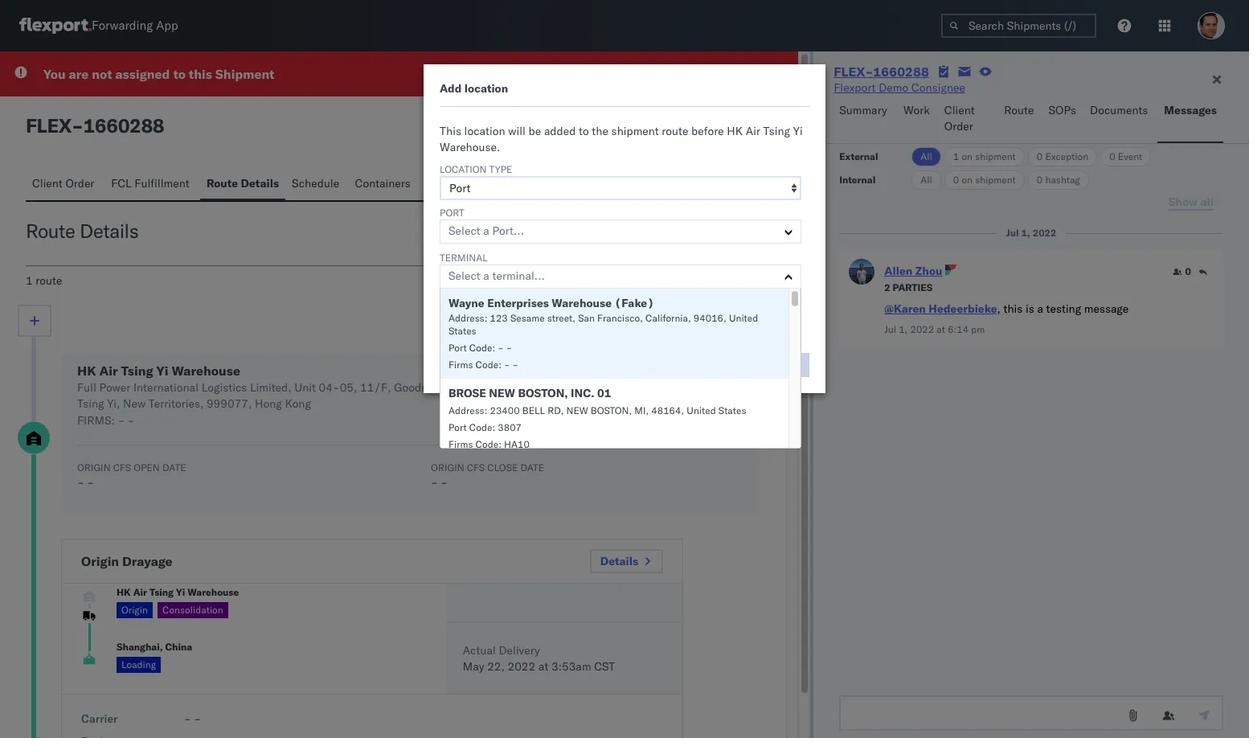 Task type: describe. For each thing, give the bounding box(es) containing it.
0 for 0
[[1186, 265, 1192, 278]]

power
[[99, 380, 131, 395]]

allen zhou
[[885, 264, 943, 278]]

messages for left messages button
[[537, 176, 587, 191]]

location for this
[[465, 124, 506, 138]]

select for select a port...
[[449, 224, 481, 238]]

0 on shipment
[[954, 174, 1017, 186]]

@karen
[[885, 302, 927, 316]]

04-
[[319, 380, 340, 395]]

view warehouse info
[[609, 389, 720, 403]]

flex-
[[834, 64, 874, 80]]

3:53am
[[552, 660, 592, 674]]

0 hashtag
[[1037, 174, 1081, 186]]

hk air tsing yi warehouse full power international logistics limited, unit 04-05, 11/f, goodman interlink, 39 tsing yi road, tsing yi, new territories, 999077, hong kong firms: - -
[[77, 363, 584, 428]]

tsing down the full
[[77, 397, 104, 411]]

yi left road,
[[542, 380, 552, 395]]

1 horizontal spatial new
[[440, 297, 462, 309]]

0 horizontal spatial messages button
[[530, 169, 596, 200]]

the
[[592, 124, 609, 138]]

route button
[[998, 96, 1043, 143]]

francisco,
[[598, 312, 643, 324]]

are
[[69, 66, 89, 82]]

05,
[[340, 380, 357, 395]]

international
[[133, 380, 199, 395]]

order for the leftmost client order button
[[65, 176, 94, 191]]

0 vertical spatial jul
[[1007, 227, 1020, 239]]

inc.
[[571, 386, 595, 401]]

999077,
[[207, 397, 252, 411]]

1 for 1 on shipment
[[954, 150, 960, 162]]

6:14
[[948, 323, 969, 335]]

port inside wayne enterprises warehouse (fake) address: 123 sesame street, san francisco, california, 94016, united states port code: - - firms code: - -
[[449, 342, 467, 354]]

1 vertical spatial details
[[80, 219, 139, 243]]

shipment inside this location will be added to the shipment route before hk air tsing yi warehouse.
[[612, 124, 659, 138]]

air for hk air tsing yi warehouse full power international logistics limited, unit 04-05, 11/f, goodman interlink, 39 tsing yi road, tsing yi, new territories, 999077, hong kong firms: - -
[[99, 363, 118, 379]]

this location will be added to the shipment route before hk air tsing yi warehouse.
[[440, 124, 803, 154]]

@karen hedeerbieke button
[[885, 302, 998, 316]]

tsing up power
[[121, 363, 153, 379]]

limited,
[[250, 380, 292, 395]]

fcl
[[111, 176, 132, 191]]

terminal
[[440, 252, 488, 264]]

you
[[43, 66, 66, 82]]

tsing right 39
[[512, 380, 539, 395]]

demo
[[879, 80, 909, 95]]

1 for 1 route
[[26, 273, 33, 288]]

is
[[1026, 302, 1035, 316]]

shipment
[[215, 66, 275, 82]]

1 vertical spatial boston,
[[591, 405, 632, 417]]

1 vertical spatial type
[[535, 297, 559, 309]]

date for origin cfs open date - -
[[162, 462, 186, 474]]

1 horizontal spatial 1,
[[1022, 227, 1031, 239]]

origin for origin cfs open date - -
[[77, 462, 111, 474]]

order for the rightmost client order button
[[945, 119, 974, 134]]

pm
[[972, 323, 986, 335]]

code: down 123
[[470, 342, 496, 354]]

22,
[[488, 660, 505, 674]]

air for hk air tsing yi warehouse
[[133, 586, 147, 598]]

0 vertical spatial boston,
[[518, 386, 568, 401]]

california,
[[646, 312, 692, 324]]

tsing down drayage
[[150, 586, 174, 598]]

hk inside this location will be added to the shipment route before hk air tsing yi warehouse.
[[727, 124, 743, 138]]

route details inside button
[[207, 176, 279, 191]]

add
[[440, 81, 462, 96]]

messages for rightmost messages button
[[1165, 103, 1218, 117]]

kong
[[285, 397, 311, 411]]

0 vertical spatial port
[[440, 207, 465, 219]]

yi inside this location will be added to the shipment route before hk air tsing yi warehouse.
[[794, 124, 803, 138]]

flexport demo consignee link
[[834, 80, 966, 96]]

origin for origin
[[121, 604, 148, 616]]

date for origin cfs close date - -
[[521, 462, 545, 474]]

shipment for internal
[[976, 174, 1017, 186]]

forwarding app
[[92, 18, 178, 33]]

flex-1660288
[[834, 64, 930, 80]]

1 vertical spatial documents button
[[456, 169, 530, 200]]

2 vertical spatial route
[[26, 219, 75, 243]]

0 vertical spatial 2022
[[1033, 227, 1057, 239]]

0 horizontal spatial type
[[490, 163, 513, 175]]

delivery
[[499, 644, 540, 658]]

1 vertical spatial route details
[[26, 219, 139, 243]]

will
[[509, 124, 526, 138]]

hk for hk air tsing yi warehouse full power international logistics limited, unit 04-05, 11/f, goodman interlink, 39 tsing yi road, tsing yi, new territories, 999077, hong kong firms: - -
[[77, 363, 96, 379]]

san
[[578, 312, 595, 324]]

select a terminal...
[[449, 269, 545, 283]]

yi up international
[[157, 363, 169, 379]]

rd,
[[548, 405, 564, 417]]

goodman
[[394, 380, 444, 395]]

assignees button
[[596, 169, 664, 200]]

1 horizontal spatial client order button
[[939, 96, 998, 143]]

1 horizontal spatial new
[[567, 405, 589, 417]]

client order for the rightmost client order button
[[945, 103, 975, 134]]

new trucking job type
[[440, 297, 559, 309]]

94016,
[[694, 312, 727, 324]]

sops
[[1049, 103, 1077, 117]]

client order for the leftmost client order button
[[32, 176, 94, 191]]

assignees
[[602, 176, 654, 191]]

2022 inside actual delivery may 22, 2022 at 3:53am cst
[[508, 660, 536, 674]]

1 horizontal spatial messages button
[[1159, 96, 1224, 143]]

internal
[[840, 174, 876, 186]]

cfs for origin cfs open date - -
[[113, 462, 131, 474]]

0 event
[[1110, 150, 1143, 162]]

exception
[[1046, 150, 1089, 162]]

message
[[1085, 302, 1129, 316]]

location for add
[[465, 81, 509, 96]]

details inside 'button'
[[601, 554, 639, 569]]

may
[[463, 660, 485, 674]]

0 horizontal spatial new
[[489, 386, 516, 401]]

1 horizontal spatial documents
[[1091, 103, 1149, 117]]

1 on shipment
[[954, 150, 1017, 162]]

3807
[[498, 421, 522, 434]]

route inside button
[[207, 176, 238, 191]]

enterprises
[[488, 296, 549, 310]]

app
[[156, 18, 178, 33]]

to inside this location will be added to the shipment route before hk air tsing yi warehouse.
[[579, 124, 589, 138]]

code: down 3807
[[476, 438, 502, 450]]

zhou
[[916, 264, 943, 278]]

exception
[[698, 117, 751, 132]]

summary button
[[833, 96, 898, 143]]

actual
[[463, 644, 496, 658]]

0 vertical spatial this
[[189, 66, 212, 82]]

work button
[[898, 96, 939, 143]]

0 for 0 event
[[1110, 150, 1116, 162]]

new inside hk air tsing yi warehouse full power international logistics limited, unit 04-05, 11/f, goodman interlink, 39 tsing yi road, tsing yi, new territories, 999077, hong kong firms: - -
[[123, 397, 146, 411]]

upload document
[[536, 117, 633, 132]]

(fake)
[[615, 296, 655, 310]]

consolidation
[[162, 604, 223, 616]]

upload
[[536, 117, 574, 132]]

at inside @karen hedeerbieke , this is a testing message jul 1, 2022 at 6:14 pm
[[937, 323, 946, 335]]

flexport demo consignee
[[834, 80, 966, 95]]

1 vertical spatial documents
[[462, 176, 521, 191]]

client for the rightmost client order button
[[945, 103, 975, 117]]

all for 0
[[921, 174, 933, 186]]

tsing inside this location will be added to the shipment route before hk air tsing yi warehouse.
[[764, 124, 791, 138]]

on for 1
[[962, 150, 973, 162]]

allen zhou button
[[885, 264, 943, 278]]

48164,
[[652, 405, 685, 417]]

hong
[[255, 397, 282, 411]]



Task type: locate. For each thing, give the bounding box(es) containing it.
documents up 0 event
[[1091, 103, 1149, 117]]

origin
[[77, 462, 111, 474], [431, 462, 465, 474], [81, 553, 119, 569], [121, 604, 148, 616]]

1 vertical spatial on
[[962, 174, 973, 186]]

wayne
[[449, 296, 485, 310]]

firms inside brose new boston, inc. 01 address: 23400 bell rd, new boston, mi, 48164, united states port code: 3807 firms code: ha10
[[449, 438, 473, 450]]

united inside wayne enterprises warehouse (fake) address: 123 sesame street, san francisco, california, 94016, united states port code: - - firms code: - -
[[729, 312, 759, 324]]

actual delivery may 22, 2022 at 3:53am cst
[[463, 644, 615, 674]]

road,
[[555, 380, 584, 395]]

on
[[962, 150, 973, 162], [962, 174, 973, 186]]

view warehouse info button
[[599, 384, 745, 408]]

documents down location type
[[462, 176, 521, 191]]

1 firms from the top
[[449, 359, 473, 371]]

1 vertical spatial at
[[539, 660, 549, 674]]

forwarding
[[92, 18, 153, 33]]

new up the 23400
[[489, 386, 516, 401]]

bol
[[427, 176, 449, 191]]

0 horizontal spatial jul
[[885, 323, 897, 335]]

2 vertical spatial warehouse
[[188, 586, 239, 598]]

1 horizontal spatial cfs
[[467, 462, 485, 474]]

a up "trucking"
[[484, 269, 490, 283]]

1660288 up flexport demo consignee
[[874, 64, 930, 80]]

0 vertical spatial united
[[729, 312, 759, 324]]

a
[[484, 224, 490, 238], [484, 269, 490, 283], [1038, 302, 1044, 316]]

2 location from the top
[[465, 124, 506, 138]]

cfs inside origin cfs close date - -
[[467, 462, 485, 474]]

0 vertical spatial on
[[962, 150, 973, 162]]

0 exception
[[1037, 150, 1089, 162]]

work
[[904, 103, 930, 117]]

all button for 1
[[912, 147, 942, 167]]

2022 inside @karen hedeerbieke , this is a testing message jul 1, 2022 at 6:14 pm
[[911, 323, 935, 335]]

drayage
[[122, 553, 173, 569]]

0 vertical spatial 1,
[[1022, 227, 1031, 239]]

documents
[[1091, 103, 1149, 117], [462, 176, 521, 191]]

1 vertical spatial new
[[123, 397, 146, 411]]

port
[[440, 207, 465, 219], [449, 342, 467, 354], [449, 421, 467, 434]]

1 horizontal spatial at
[[937, 323, 946, 335]]

code: left 3807
[[470, 421, 496, 434]]

11/f,
[[360, 380, 391, 395]]

select for select a terminal...
[[449, 269, 481, 283]]

type
[[490, 163, 513, 175], [535, 297, 559, 309]]

warehouse.
[[440, 140, 501, 154]]

1 vertical spatial to
[[579, 124, 589, 138]]

route up '1 route'
[[26, 219, 75, 243]]

you are not assigned to this shipment
[[43, 66, 275, 82]]

new
[[440, 297, 462, 309], [123, 397, 146, 411]]

type right location
[[490, 163, 513, 175]]

address: inside wayne enterprises warehouse (fake) address: 123 sesame street, san francisco, california, 94016, united states port code: - - firms code: - -
[[449, 312, 488, 324]]

to left the
[[579, 124, 589, 138]]

trucking
[[464, 297, 513, 309]]

0 horizontal spatial 2022
[[508, 660, 536, 674]]

2 horizontal spatial air
[[746, 124, 761, 138]]

jul 1, 2022
[[1007, 227, 1057, 239]]

air inside hk air tsing yi warehouse full power international logistics limited, unit 04-05, 11/f, goodman interlink, 39 tsing yi road, tsing yi, new territories, 999077, hong kong firms: - -
[[99, 363, 118, 379]]

warehouse
[[638, 389, 696, 403]]

0 horizontal spatial to
[[173, 66, 186, 82]]

0 horizontal spatial cfs
[[113, 462, 131, 474]]

route left sops
[[1005, 103, 1035, 117]]

1 horizontal spatial states
[[719, 405, 747, 417]]

1 horizontal spatial jul
[[1007, 227, 1020, 239]]

cst
[[595, 660, 615, 674]]

1 horizontal spatial route
[[207, 176, 238, 191]]

fulfillment
[[135, 176, 190, 191]]

2 vertical spatial port
[[449, 421, 467, 434]]

address: down 'wayne'
[[449, 312, 488, 324]]

1 horizontal spatial details
[[241, 176, 279, 191]]

port...
[[493, 224, 525, 238]]

this left shipment
[[189, 66, 212, 82]]

0 vertical spatial all button
[[912, 147, 942, 167]]

documents button
[[1084, 96, 1159, 143], [456, 169, 530, 200]]

hk air tsing yi warehouse
[[117, 586, 239, 598]]

route details down fcl
[[26, 219, 139, 243]]

1 vertical spatial messages button
[[530, 169, 596, 200]]

port down brose
[[449, 421, 467, 434]]

1 horizontal spatial documents button
[[1084, 96, 1159, 143]]

None field
[[449, 265, 453, 286]]

order left fcl
[[65, 176, 94, 191]]

0 horizontal spatial 1660288
[[83, 113, 164, 138]]

0 vertical spatial client order button
[[939, 96, 998, 143]]

hk up the full
[[77, 363, 96, 379]]

at left 6:14
[[937, 323, 946, 335]]

cfs for origin cfs close date - -
[[467, 462, 485, 474]]

shipment down 1 on shipment
[[976, 174, 1017, 186]]

1 vertical spatial select
[[449, 269, 481, 283]]

hk inside hk air tsing yi warehouse full power international logistics limited, unit 04-05, 11/f, goodman interlink, 39 tsing yi road, tsing yi, new territories, 999077, hong kong firms: - -
[[77, 363, 96, 379]]

documents button up 0 event
[[1084, 96, 1159, 143]]

firms
[[449, 359, 473, 371], [449, 438, 473, 450]]

1 horizontal spatial messages
[[1165, 103, 1218, 117]]

0 vertical spatial client order
[[945, 103, 975, 134]]

route details button
[[200, 169, 286, 200]]

client down consignee at the top right of page
[[945, 103, 975, 117]]

a right is
[[1038, 302, 1044, 316]]

1 horizontal spatial order
[[945, 119, 974, 134]]

view
[[609, 389, 635, 403]]

1, up is
[[1022, 227, 1031, 239]]

1 vertical spatial a
[[484, 269, 490, 283]]

yi up consolidation
[[176, 586, 185, 598]]

shanghai,
[[117, 641, 163, 653]]

list box containing wayne enterprises warehouse (fake)
[[441, 289, 801, 458]]

new down inc.
[[567, 405, 589, 417]]

hashtag
[[1046, 174, 1081, 186]]

air
[[746, 124, 761, 138], [99, 363, 118, 379], [133, 586, 147, 598]]

messages button
[[1159, 96, 1224, 143], [530, 169, 596, 200]]

date inside origin cfs open date - -
[[162, 462, 186, 474]]

warehouse inside wayne enterprises warehouse (fake) address: 123 sesame street, san francisco, california, 94016, united states port code: - - firms code: - -
[[552, 296, 612, 310]]

new left "trucking"
[[440, 297, 462, 309]]

boston, up bell
[[518, 386, 568, 401]]

2 vertical spatial a
[[1038, 302, 1044, 316]]

1 vertical spatial shipment
[[976, 150, 1017, 162]]

1 address: from the top
[[449, 312, 488, 324]]

jul down 0 on shipment in the top right of the page
[[1007, 227, 1020, 239]]

hk down origin drayage
[[117, 586, 131, 598]]

0 horizontal spatial route
[[36, 273, 62, 288]]

0 horizontal spatial details
[[80, 219, 139, 243]]

a left port...
[[484, 224, 490, 238]]

address: down brose
[[449, 405, 488, 417]]

at inside actual delivery may 22, 2022 at 3:53am cst
[[539, 660, 549, 674]]

sops button
[[1043, 96, 1084, 143]]

1 horizontal spatial client
[[945, 103, 975, 117]]

forwarding app link
[[19, 18, 178, 34]]

0 vertical spatial new
[[440, 297, 462, 309]]

1 vertical spatial client order button
[[26, 169, 105, 200]]

2 firms from the top
[[449, 438, 473, 450]]

0 horizontal spatial documents
[[462, 176, 521, 191]]

all for 1
[[921, 150, 933, 162]]

wayne enterprises warehouse (fake) address: 123 sesame street, san francisco, california, 94016, united states port code: - - firms code: - -
[[449, 296, 759, 371]]

list box
[[441, 289, 801, 458]]

warehouse for hk air tsing yi warehouse
[[188, 586, 239, 598]]

1 vertical spatial all
[[921, 174, 933, 186]]

added
[[544, 124, 576, 138]]

states inside brose new boston, inc. 01 address: 23400 bell rd, new boston, mi, 48164, united states port code: 3807 firms code: ha10
[[719, 405, 747, 417]]

0 vertical spatial select
[[449, 224, 481, 238]]

port down bol button
[[440, 207, 465, 219]]

a for terminal...
[[484, 269, 490, 283]]

on up 0 on shipment in the top right of the page
[[962, 150, 973, 162]]

shipment
[[612, 124, 659, 138], [976, 150, 1017, 162], [976, 174, 1017, 186]]

origin cfs open date - -
[[77, 462, 186, 490]]

1, down @karen
[[899, 323, 908, 335]]

address: inside brose new boston, inc. 01 address: 23400 bell rd, new boston, mi, 48164, united states port code: 3807 firms code: ha10
[[449, 405, 488, 417]]

yi left summary button
[[794, 124, 803, 138]]

info
[[699, 389, 720, 403]]

0 for 0 on shipment
[[954, 174, 960, 186]]

2 vertical spatial air
[[133, 586, 147, 598]]

shipment up 0 on shipment in the top right of the page
[[976, 150, 1017, 162]]

2 vertical spatial details
[[601, 554, 639, 569]]

client order button up 1 on shipment
[[939, 96, 998, 143]]

open
[[134, 462, 160, 474]]

new right yi,
[[123, 397, 146, 411]]

route details left schedule
[[207, 176, 279, 191]]

2022 down @karen
[[911, 323, 935, 335]]

warehouse inside hk air tsing yi warehouse full power international logistics limited, unit 04-05, 11/f, goodman interlink, 39 tsing yi road, tsing yi, new territories, 999077, hong kong firms: - -
[[172, 363, 241, 379]]

route right fulfillment
[[207, 176, 238, 191]]

details inside button
[[241, 176, 279, 191]]

boston, down view
[[591, 405, 632, 417]]

select up terminal at top left
[[449, 224, 481, 238]]

unit
[[295, 380, 316, 395]]

0 vertical spatial messages
[[1165, 103, 1218, 117]]

1 vertical spatial states
[[719, 405, 747, 417]]

1 vertical spatial hk
[[77, 363, 96, 379]]

air right before
[[746, 124, 761, 138]]

Search Shipments (/) text field
[[942, 14, 1097, 38]]

route inside this location will be added to the shipment route before hk air tsing yi warehouse.
[[662, 124, 689, 138]]

add location
[[440, 81, 509, 96]]

2 on from the top
[[962, 174, 973, 186]]

0 vertical spatial location
[[465, 81, 509, 96]]

all left 0 on shipment in the top right of the page
[[921, 174, 933, 186]]

warehouse up san
[[552, 296, 612, 310]]

2 address: from the top
[[449, 405, 488, 417]]

1 vertical spatial all button
[[912, 171, 942, 190]]

origin for origin cfs close date - -
[[431, 462, 465, 474]]

shanghai, china loading
[[117, 641, 192, 671]]

testing
[[1047, 302, 1082, 316]]

0 horizontal spatial 1,
[[899, 323, 908, 335]]

united down info
[[687, 405, 716, 417]]

0 for 0 hashtag
[[1037, 174, 1043, 186]]

flex-1660288 link
[[834, 64, 930, 80]]

1 horizontal spatial this
[[1004, 302, 1023, 316]]

1 horizontal spatial hk
[[117, 586, 131, 598]]

1 horizontal spatial 2022
[[911, 323, 935, 335]]

1 horizontal spatial client order
[[945, 103, 975, 134]]

1 horizontal spatial united
[[729, 312, 759, 324]]

2 horizontal spatial details
[[601, 554, 639, 569]]

1 vertical spatial route
[[36, 273, 62, 288]]

0 horizontal spatial date
[[162, 462, 186, 474]]

0 vertical spatial route details
[[207, 176, 279, 191]]

0 vertical spatial 1
[[954, 150, 960, 162]]

date inside origin cfs close date - -
[[521, 462, 545, 474]]

location up warehouse.
[[465, 124, 506, 138]]

0 horizontal spatial new
[[123, 397, 146, 411]]

assigned
[[115, 66, 170, 82]]

2
[[885, 282, 891, 294]]

0 vertical spatial warehouse
[[552, 296, 612, 310]]

2022 down 'delivery'
[[508, 660, 536, 674]]

date right "open"
[[162, 462, 186, 474]]

all button left 0 on shipment in the top right of the page
[[912, 171, 942, 190]]

0 horizontal spatial client order button
[[26, 169, 105, 200]]

cfs left the close
[[467, 462, 485, 474]]

fcl fulfillment button
[[105, 169, 200, 200]]

this right the ,
[[1004, 302, 1023, 316]]

0 for 0 exception
[[1037, 150, 1043, 162]]

file exception
[[675, 117, 751, 132]]

None text field
[[840, 696, 1224, 731]]

code: up 39
[[476, 359, 502, 371]]

warehouse up consolidation
[[188, 586, 239, 598]]

1 vertical spatial location
[[465, 124, 506, 138]]

2 all button from the top
[[912, 171, 942, 190]]

containers button
[[349, 169, 421, 200]]

client order down consignee at the top right of page
[[945, 103, 975, 134]]

states inside wayne enterprises warehouse (fake) address: 123 sesame street, san francisco, california, 94016, united states port code: - - firms code: - -
[[449, 325, 477, 337]]

location inside this location will be added to the shipment route before hk air tsing yi warehouse.
[[465, 124, 506, 138]]

to right "assigned" at top
[[173, 66, 186, 82]]

firms inside wayne enterprises warehouse (fake) address: 123 sesame street, san francisco, california, 94016, united states port code: - - firms code: - -
[[449, 359, 473, 371]]

tsing right exception
[[764, 124, 791, 138]]

before
[[692, 124, 724, 138]]

all button for 0
[[912, 171, 942, 190]]

0 vertical spatial 1660288
[[874, 64, 930, 80]]

full
[[77, 380, 96, 395]]

@karen hedeerbieke , this is a testing message jul 1, 2022 at 6:14 pm
[[885, 302, 1129, 335]]

1 vertical spatial jul
[[885, 323, 897, 335]]

select down terminal at top left
[[449, 269, 481, 283]]

1 horizontal spatial date
[[521, 462, 545, 474]]

1 horizontal spatial route details
[[207, 176, 279, 191]]

0
[[1037, 150, 1043, 162], [1110, 150, 1116, 162], [954, 174, 960, 186], [1037, 174, 1043, 186], [1186, 265, 1192, 278]]

cfs inside origin cfs open date - -
[[113, 462, 131, 474]]

client for the leftmost client order button
[[32, 176, 63, 191]]

brose new boston, inc. 01 address: 23400 bell rd, new boston, mi, 48164, united states port code: 3807 firms code: ha10
[[449, 386, 747, 450]]

0 vertical spatial new
[[489, 386, 516, 401]]

port up interlink,
[[449, 342, 467, 354]]

brose
[[449, 386, 487, 401]]

1 all button from the top
[[912, 147, 942, 167]]

type up street,
[[535, 297, 559, 309]]

all down work 'button' at top
[[921, 150, 933, 162]]

0 horizontal spatial messages
[[537, 176, 587, 191]]

1 horizontal spatial to
[[579, 124, 589, 138]]

firms up interlink,
[[449, 359, 473, 371]]

details button
[[590, 549, 664, 574]]

firms for wayne
[[449, 359, 473, 371]]

on for 0
[[962, 174, 973, 186]]

1 vertical spatial new
[[567, 405, 589, 417]]

1 vertical spatial 1
[[26, 273, 33, 288]]

states down 'wayne'
[[449, 325, 477, 337]]

be
[[529, 124, 542, 138]]

2 all from the top
[[921, 174, 933, 186]]

0 horizontal spatial united
[[687, 405, 716, 417]]

a for port...
[[484, 224, 490, 238]]

warehouse up logistics
[[172, 363, 241, 379]]

route inside button
[[1005, 103, 1035, 117]]

this
[[440, 124, 462, 138]]

united inside brose new boston, inc. 01 address: 23400 bell rd, new boston, mi, 48164, united states port code: 3807 firms code: ha10
[[687, 405, 716, 417]]

this inside @karen hedeerbieke , this is a testing message jul 1, 2022 at 6:14 pm
[[1004, 302, 1023, 316]]

origin left drayage
[[81, 553, 119, 569]]

warehouse for hk air tsing yi warehouse full power international logistics limited, unit 04-05, 11/f, goodman interlink, 39 tsing yi road, tsing yi, new territories, 999077, hong kong firms: - -
[[172, 363, 241, 379]]

tsing
[[764, 124, 791, 138], [121, 363, 153, 379], [512, 380, 539, 395], [77, 397, 104, 411], [150, 586, 174, 598]]

jul inside @karen hedeerbieke , this is a testing message jul 1, 2022 at 6:14 pm
[[885, 323, 897, 335]]

close
[[488, 462, 518, 474]]

a inside @karen hedeerbieke , this is a testing message jul 1, 2022 at 6:14 pm
[[1038, 302, 1044, 316]]

client down flex
[[32, 176, 63, 191]]

client order button left fcl
[[26, 169, 105, 200]]

hk right before
[[727, 124, 743, 138]]

client order left fcl
[[32, 176, 94, 191]]

origin inside origin cfs close date - -
[[431, 462, 465, 474]]

port inside brose new boston, inc. 01 address: 23400 bell rd, new boston, mi, 48164, united states port code: 3807 firms code: ha10
[[449, 421, 467, 434]]

job
[[516, 297, 533, 309]]

air up power
[[99, 363, 118, 379]]

all button down work 'button' at top
[[912, 147, 942, 167]]

fcl fulfillment
[[111, 176, 190, 191]]

loading
[[121, 659, 156, 671]]

1, inside @karen hedeerbieke , this is a testing message jul 1, 2022 at 6:14 pm
[[899, 323, 908, 335]]

location
[[440, 163, 487, 175]]

1 vertical spatial messages
[[537, 176, 587, 191]]

1 vertical spatial client order
[[32, 176, 94, 191]]

origin up 'shanghai,'
[[121, 604, 148, 616]]

0 horizontal spatial route
[[26, 219, 75, 243]]

yi,
[[107, 397, 120, 411]]

1 vertical spatial address:
[[449, 405, 488, 417]]

location type
[[440, 163, 513, 175]]

0 vertical spatial route
[[1005, 103, 1035, 117]]

mi,
[[635, 405, 649, 417]]

0 vertical spatial to
[[173, 66, 186, 82]]

air inside this location will be added to the shipment route before hk air tsing yi warehouse.
[[746, 124, 761, 138]]

1 vertical spatial client
[[32, 176, 63, 191]]

sesame
[[511, 312, 545, 324]]

parties
[[893, 282, 933, 294]]

location right add
[[465, 81, 509, 96]]

cfs left "open"
[[113, 462, 131, 474]]

1 location from the top
[[465, 81, 509, 96]]

ha10
[[504, 438, 530, 450]]

summary
[[840, 103, 888, 117]]

shipment right the
[[612, 124, 659, 138]]

flexport. image
[[19, 18, 92, 34]]

0 inside button
[[1186, 265, 1192, 278]]

date down the "ha10"
[[521, 462, 545, 474]]

order up 1 on shipment
[[945, 119, 974, 134]]

hk for hk air tsing yi warehouse
[[117, 586, 131, 598]]

documents button down warehouse.
[[456, 169, 530, 200]]

client
[[945, 103, 975, 117], [32, 176, 63, 191]]

0 vertical spatial states
[[449, 325, 477, 337]]

1660288 down "assigned" at top
[[83, 113, 164, 138]]

2022 down 0 hashtag
[[1033, 227, 1057, 239]]

on down 1 on shipment
[[962, 174, 973, 186]]

origin inside origin cfs open date - -
[[77, 462, 111, 474]]

2 vertical spatial shipment
[[976, 174, 1017, 186]]

select a port...
[[449, 224, 525, 238]]

air down drayage
[[133, 586, 147, 598]]

firms:
[[77, 413, 115, 428]]

1 cfs from the left
[[113, 462, 131, 474]]

origin left the close
[[431, 462, 465, 474]]

2 cfs from the left
[[467, 462, 485, 474]]

2 vertical spatial 2022
[[508, 660, 536, 674]]

1 date from the left
[[162, 462, 186, 474]]

1 vertical spatial air
[[99, 363, 118, 379]]

0 horizontal spatial this
[[189, 66, 212, 82]]

0 vertical spatial hk
[[727, 124, 743, 138]]

origin for origin drayage
[[81, 553, 119, 569]]

order inside client order
[[945, 119, 974, 134]]

route details
[[207, 176, 279, 191], [26, 219, 139, 243]]

1 horizontal spatial 1
[[954, 150, 960, 162]]

flex - 1660288
[[26, 113, 164, 138]]

1 on from the top
[[962, 150, 973, 162]]

1 all from the top
[[921, 150, 933, 162]]

firms for brose
[[449, 438, 473, 450]]

at left 3:53am
[[539, 660, 549, 674]]

states down info
[[719, 405, 747, 417]]

origin down firms:
[[77, 462, 111, 474]]

united right '94016,' at top
[[729, 312, 759, 324]]

firms up origin cfs close date - -
[[449, 438, 473, 450]]

1 select from the top
[[449, 224, 481, 238]]

2 date from the left
[[521, 462, 545, 474]]

shipment for external
[[976, 150, 1017, 162]]

0 vertical spatial at
[[937, 323, 946, 335]]

0 horizontal spatial route details
[[26, 219, 139, 243]]

2 select from the top
[[449, 269, 481, 283]]

origin drayage
[[81, 553, 173, 569]]

jul down @karen
[[885, 323, 897, 335]]



Task type: vqa. For each thing, say whether or not it's contained in the screenshot.
for
no



